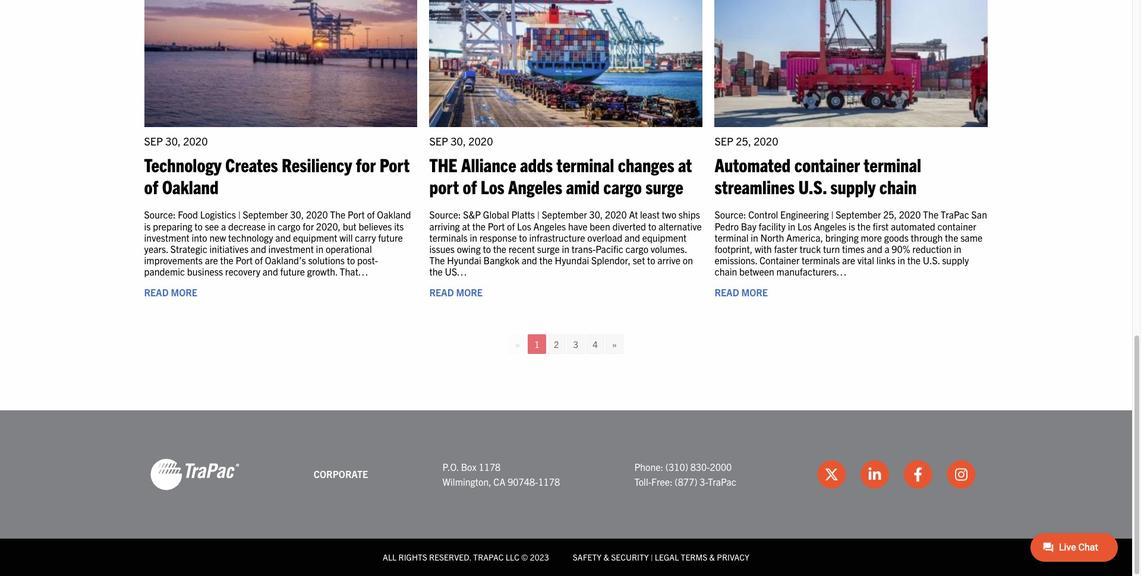 Task type: describe. For each thing, give the bounding box(es) containing it.
the inside the source: s&p global platts | september 30, 2020 at least two ships arriving at the port of los angeles have been diverted to alternative terminals in response to infrastructure overload and equipment issues owing to the recent surge in trans-pacific cargo volumes. the hyundai bangkok and the hyundai splendor, set to arrive on the us…
[[430, 254, 445, 266]]

at inside the source: s&p global platts | september 30, 2020 at least two ships arriving at the port of los angeles have been diverted to alternative terminals in response to infrastructure overload and equipment issues owing to the recent surge in trans-pacific cargo volumes. the hyundai bangkok and the hyundai splendor, set to arrive on the us…
[[462, 220, 470, 232]]

| for safety & security | legal terms & privacy
[[651, 552, 653, 563]]

security
[[611, 552, 649, 563]]

2
[[554, 339, 559, 350]]

source: s&p global platts | september 30, 2020 at least two ships arriving at the port of los angeles have been diverted to alternative terminals in response to infrastructure overload and equipment issues owing to the recent surge in trans-pacific cargo volumes. the hyundai bangkok and the hyundai splendor, set to arrive on the us…
[[430, 209, 702, 278]]

into
[[192, 232, 207, 244]]

30, up technology
[[165, 134, 181, 148]]

more
[[861, 232, 882, 244]]

the
[[430, 153, 458, 176]]

in left north on the right of the page
[[751, 232, 759, 244]]

phone:
[[635, 461, 664, 473]]

3 link
[[567, 335, 585, 354]]

recent
[[509, 243, 535, 255]]

source: for the alliance adds terminal changes at port of los angeles amid cargo surge
[[430, 209, 461, 221]]

read more for technology creates resiliency for port of oakland
[[144, 287, 197, 299]]

in left trans-
[[562, 243, 570, 255]]

are inside source: control engineering | september 25, 2020 the trapac san pedro bay facility in los angeles is the first automated container terminal in north america, bringing more goods through the same footprint, with faster truck turn times and a 90% reduction in emissions. container terminals are vital links in the u.s. supply chain between manufacturers…
[[842, 254, 855, 266]]

north
[[761, 232, 784, 244]]

creates
[[225, 153, 278, 176]]

the up owing
[[472, 220, 486, 232]]

©
[[521, 552, 528, 563]]

to down platts on the top of the page
[[519, 232, 527, 244]]

to left two at the right of the page
[[648, 220, 656, 232]]

the left first
[[858, 220, 871, 232]]

sep for the alliance adds terminal changes at port of los angeles amid cargo surge
[[430, 134, 448, 148]]

trapac for 3-
[[708, 476, 737, 488]]

chain inside automated container terminal streamlines u.s. supply chain
[[880, 175, 917, 198]]

at inside the alliance adds terminal changes at port of los angeles amid cargo surge
[[678, 153, 692, 176]]

equipment inside source: food logistics | september 30, 2020 the port of oakland is preparing to see a decrease in cargo for 2020, but believes its investment into new technology and equipment will carry future years. strategic initiatives and investment in operational improvements are the port of oakland's solutions to post- pandemic business recovery and future growth. that…
[[293, 232, 337, 244]]

2 hyundai from the left
[[555, 254, 589, 266]]

2020 inside source: control engineering | september 25, 2020 the trapac san pedro bay facility in los angeles is the first automated container terminal in north america, bringing more goods through the same footprint, with faster truck turn times and a 90% reduction in emissions. container terminals are vital links in the u.s. supply chain between manufacturers…
[[899, 209, 921, 221]]

vital
[[858, 254, 875, 266]]

trapac
[[473, 552, 504, 563]]

a inside source: food logistics | september 30, 2020 the port of oakland is preparing to see a decrease in cargo for 2020, but believes its investment into new technology and equipment will carry future years. strategic initiatives and investment in operational improvements are the port of oakland's solutions to post- pandemic business recovery and future growth. that…
[[221, 220, 226, 232]]

terminal inside source: control engineering | september 25, 2020 the trapac san pedro bay facility in los angeles is the first automated container terminal in north america, bringing more goods through the same footprint, with faster truck turn times and a 90% reduction in emissions. container terminals are vital links in the u.s. supply chain between manufacturers…
[[715, 232, 749, 244]]

in up growth.
[[316, 243, 324, 255]]

supply inside automated container terminal streamlines u.s. supply chain
[[831, 175, 876, 198]]

us…
[[445, 266, 467, 278]]

box
[[461, 461, 477, 473]]

port up carry
[[348, 209, 365, 221]]

supply inside source: control engineering | september 25, 2020 the trapac san pedro bay facility in los angeles is the first automated container terminal in north america, bringing more goods through the same footprint, with faster truck turn times and a 90% reduction in emissions. container terminals are vital links in the u.s. supply chain between manufacturers…
[[942, 254, 969, 266]]

the left us…
[[430, 266, 443, 278]]

(310)
[[666, 461, 688, 473]]

september for automated
[[836, 209, 881, 221]]

improvements
[[144, 254, 203, 266]]

30, inside the source: s&p global platts | september 30, 2020 at least two ships arriving at the port of los angeles have been diverted to alternative terminals in response to infrastructure overload and equipment issues owing to the recent surge in trans-pacific cargo volumes. the hyundai bangkok and the hyundai splendor, set to arrive on the us…
[[589, 209, 603, 221]]

arrive
[[658, 254, 681, 266]]

technology creates resiliency for port of oakland article
[[144, 0, 418, 308]]

free:
[[652, 476, 673, 488]]

reserved.
[[429, 552, 472, 563]]

and up oakland's on the top left of page
[[275, 232, 291, 244]]

operational
[[326, 243, 372, 255]]

pedro
[[715, 220, 739, 232]]

two
[[662, 209, 677, 221]]

read for technology creates resiliency for port of oakland
[[144, 287, 169, 299]]

container
[[760, 254, 800, 266]]

1
[[535, 339, 540, 350]]

the alliance adds terminal changes at port of los angeles amid cargo surge article
[[430, 0, 703, 308]]

in right reduction
[[954, 243, 962, 255]]

bangkok
[[484, 254, 520, 266]]

faster
[[774, 243, 798, 255]]

read more link for the alliance adds terminal changes at port of los angeles amid cargo surge
[[430, 287, 483, 299]]

los inside the alliance adds terminal changes at port of los angeles amid cargo surge
[[481, 175, 505, 198]]

splendor,
[[591, 254, 631, 266]]

new
[[209, 232, 226, 244]]

2023
[[530, 552, 549, 563]]

photo of trapac los angeles image
[[430, 0, 703, 127]]

san
[[972, 209, 987, 221]]

technology creates resiliency for port of oakland
[[144, 153, 410, 198]]

of down technology
[[255, 254, 263, 266]]

1 horizontal spatial 1178
[[538, 476, 560, 488]]

technology
[[228, 232, 273, 244]]

solutions
[[308, 254, 345, 266]]

sep 25, 2020
[[715, 134, 778, 148]]

«
[[515, 339, 520, 350]]

s&p
[[463, 209, 481, 221]]

1 horizontal spatial investment
[[268, 243, 314, 255]]

container inside source: control engineering | september 25, 2020 the trapac san pedro bay facility in los angeles is the first automated container terminal in north america, bringing more goods through the same footprint, with faster truck turn times and a 90% reduction in emissions. container terminals are vital links in the u.s. supply chain between manufacturers…
[[938, 220, 977, 232]]

but
[[343, 220, 357, 232]]

terminal inside the alliance adds terminal changes at port of los angeles amid cargo surge
[[557, 153, 614, 176]]

source: control engineering | september 25, 2020 the trapac san pedro bay facility in los angeles is the first automated container terminal in north america, bringing more goods through the same footprint, with faster truck turn times and a 90% reduction in emissions. container terminals are vital links in the u.s. supply chain between manufacturers…
[[715, 209, 987, 278]]

goods
[[884, 232, 909, 244]]

more for the alliance adds terminal changes at port of los angeles amid cargo surge
[[456, 287, 483, 299]]

turn
[[823, 243, 840, 255]]

0 horizontal spatial investment
[[144, 232, 190, 244]]

for inside the technology creates resiliency for port of oakland
[[356, 153, 376, 176]]

3-
[[700, 476, 708, 488]]

believes
[[359, 220, 392, 232]]

been
[[590, 220, 610, 232]]

with
[[755, 243, 772, 255]]

2020 inside source: food logistics | september 30, 2020 the port of oakland is preparing to see a decrease in cargo for 2020, but believes its investment into new technology and equipment will carry future years. strategic initiatives and investment in operational improvements are the port of oakland's solutions to post- pandemic business recovery and future growth. that…
[[306, 209, 328, 221]]

llc
[[506, 552, 520, 563]]

sep for technology creates resiliency for port of oakland
[[144, 134, 163, 148]]

90748-
[[508, 476, 538, 488]]

owing
[[457, 243, 481, 255]]

(877)
[[675, 476, 698, 488]]

read for the alliance adds terminal changes at port of los angeles amid cargo surge
[[430, 287, 454, 299]]

30, inside source: food logistics | september 30, 2020 the port of oakland is preparing to see a decrease in cargo for 2020, but believes its investment into new technology and equipment will carry future years. strategic initiatives and investment in operational improvements are the port of oakland's solutions to post- pandemic business recovery and future growth. that…
[[290, 209, 304, 221]]

2020,
[[316, 220, 341, 232]]

angeles inside the source: s&p global platts | september 30, 2020 at least two ships arriving at the port of los angeles have been diverted to alternative terminals in response to infrastructure overload and equipment issues owing to the recent surge in trans-pacific cargo volumes. the hyundai bangkok and the hyundai splendor, set to arrive on the us…
[[534, 220, 566, 232]]

corporate image
[[150, 458, 239, 492]]

safety & security link
[[573, 552, 649, 563]]

sep 30, 2020 for the
[[430, 134, 493, 148]]

all rights reserved. trapac llc © 2023
[[383, 552, 549, 563]]

sep for automated container terminal streamlines u.s. supply chain
[[715, 134, 734, 148]]

manufacturers…
[[777, 266, 847, 278]]

in down s&p
[[470, 232, 477, 244]]

business
[[187, 266, 223, 278]]

through
[[911, 232, 943, 244]]

ca
[[494, 476, 506, 488]]

surge inside the source: s&p global platts | september 30, 2020 at least two ships arriving at the port of los angeles have been diverted to alternative terminals in response to infrastructure overload and equipment issues owing to the recent surge in trans-pacific cargo volumes. the hyundai bangkok and the hyundai splendor, set to arrive on the us…
[[537, 243, 560, 255]]

angeles inside the alliance adds terminal changes at port of los angeles amid cargo surge
[[508, 175, 562, 198]]

to right set
[[647, 254, 656, 266]]

of inside the technology creates resiliency for port of oakland
[[144, 175, 158, 198]]

safety
[[573, 552, 602, 563]]

and down at
[[625, 232, 640, 244]]

and right recovery
[[263, 266, 278, 278]]

cargo inside the alliance adds terminal changes at port of los angeles amid cargo surge
[[604, 175, 642, 198]]

3
[[573, 339, 579, 350]]

to left see
[[195, 220, 203, 232]]

all
[[383, 552, 397, 563]]

logistics
[[200, 209, 236, 221]]

carry
[[355, 232, 376, 244]]

footer containing p.o. box 1178
[[0, 411, 1133, 576]]

will
[[340, 232, 353, 244]]

of up carry
[[367, 209, 375, 221]]

overload
[[587, 232, 623, 244]]

resiliency
[[282, 153, 352, 176]]

2 & from the left
[[710, 552, 715, 563]]

see
[[205, 220, 219, 232]]

2020 up technology
[[183, 134, 208, 148]]

oakland inside the technology creates resiliency for port of oakland
[[162, 175, 219, 198]]

« link
[[509, 335, 527, 354]]

first
[[873, 220, 889, 232]]



Task type: vqa. For each thing, say whether or not it's contained in the screenshot.
THE Alliance adds terminal changes at port of Los Angeles amid cargo surge's Read More
yes



Task type: locate. For each thing, give the bounding box(es) containing it.
oakland right but
[[377, 209, 411, 221]]

footprint,
[[715, 243, 753, 255]]

pacific
[[596, 243, 624, 255]]

and down decrease
[[251, 243, 266, 255]]

angeles up platts on the top of the page
[[508, 175, 562, 198]]

0 vertical spatial at
[[678, 153, 692, 176]]

2 sep 30, 2020 from the left
[[430, 134, 493, 148]]

1 horizontal spatial terminal
[[715, 232, 749, 244]]

2 horizontal spatial read more link
[[715, 287, 768, 299]]

| up bringing
[[831, 209, 834, 221]]

are
[[205, 254, 218, 266], [842, 254, 855, 266]]

read inside the alliance adds terminal changes at port of los angeles amid cargo surge article
[[430, 287, 454, 299]]

cargo down diverted
[[626, 243, 649, 255]]

2 equipment from the left
[[642, 232, 687, 244]]

2 vertical spatial cargo
[[626, 243, 649, 255]]

read more for automated container terminal streamlines u.s. supply chain
[[715, 287, 768, 299]]

infrastructure
[[529, 232, 585, 244]]

0 vertical spatial supply
[[831, 175, 876, 198]]

have
[[568, 220, 588, 232]]

0 horizontal spatial sep
[[144, 134, 163, 148]]

the
[[330, 209, 346, 221], [923, 209, 939, 221], [430, 254, 445, 266]]

times
[[842, 243, 865, 255]]

platts
[[512, 209, 535, 221]]

terminals
[[430, 232, 468, 244], [802, 254, 840, 266]]

1 horizontal spatial sep
[[430, 134, 448, 148]]

terminals inside source: control engineering | september 25, 2020 the trapac san pedro bay facility in los angeles is the first automated container terminal in north america, bringing more goods through the same footprint, with faster truck turn times and a 90% reduction in emissions. container terminals are vital links in the u.s. supply chain between manufacturers…
[[802, 254, 840, 266]]

0 horizontal spatial trapac
[[708, 476, 737, 488]]

at right changes
[[678, 153, 692, 176]]

more down between
[[742, 287, 768, 299]]

source: for automated container terminal streamlines u.s. supply chain
[[715, 209, 746, 221]]

read more link down us…
[[430, 287, 483, 299]]

0 vertical spatial cargo
[[604, 175, 642, 198]]

0 horizontal spatial container
[[795, 153, 860, 176]]

automated container terminal streamlines u.s. supply chain
[[715, 153, 922, 198]]

2020 up "automated"
[[754, 134, 778, 148]]

port down technology
[[236, 254, 253, 266]]

1 horizontal spatial equipment
[[642, 232, 687, 244]]

0 horizontal spatial is
[[144, 220, 151, 232]]

0 horizontal spatial surge
[[537, 243, 560, 255]]

read more inside technology creates resiliency for port of oakland article
[[144, 287, 197, 299]]

sep
[[144, 134, 163, 148], [430, 134, 448, 148], [715, 134, 734, 148]]

0 horizontal spatial hyundai
[[447, 254, 482, 266]]

2 read more link from the left
[[430, 287, 483, 299]]

automated container terminal streamlines u.s. supply chain article
[[715, 0, 988, 308]]

| for source: food logistics | september 30, 2020 the port of oakland is preparing to see a decrease in cargo for 2020, but believes its investment into new technology and equipment will carry future years. strategic initiatives and investment in operational improvements are the port of oakland's solutions to post- pandemic business recovery and future growth. that…
[[238, 209, 241, 221]]

source: inside source: food logistics | september 30, 2020 the port of oakland is preparing to see a decrease in cargo for 2020, but believes its investment into new technology and equipment will carry future years. strategic initiatives and investment in operational improvements are the port of oakland's solutions to post- pandemic business recovery and future growth. that…
[[144, 209, 176, 221]]

30, right have
[[589, 209, 603, 221]]

global
[[483, 209, 509, 221]]

read more inside the alliance adds terminal changes at port of los angeles amid cargo surge article
[[430, 287, 483, 299]]

sep inside the alliance adds terminal changes at port of los angeles amid cargo surge article
[[430, 134, 448, 148]]

3 september from the left
[[836, 209, 881, 221]]

read down us…
[[430, 287, 454, 299]]

0 horizontal spatial terminal
[[557, 153, 614, 176]]

1 horizontal spatial terminals
[[802, 254, 840, 266]]

the left recent
[[493, 243, 507, 255]]

automated
[[715, 153, 791, 176]]

of right port
[[463, 175, 477, 198]]

1 horizontal spatial container
[[938, 220, 977, 232]]

same
[[961, 232, 983, 244]]

surge right recent
[[537, 243, 560, 255]]

sep 30, 2020 up the
[[430, 134, 493, 148]]

3 read from the left
[[715, 287, 739, 299]]

0 vertical spatial container
[[795, 153, 860, 176]]

| inside the source: s&p global platts | september 30, 2020 at least two ships arriving at the port of los angeles have been diverted to alternative terminals in response to infrastructure overload and equipment issues owing to the recent surge in trans-pacific cargo volumes. the hyundai bangkok and the hyundai splendor, set to arrive on the us…
[[537, 209, 540, 221]]

0 horizontal spatial 25,
[[736, 134, 751, 148]]

1 more from the left
[[171, 287, 197, 299]]

read for automated container terminal streamlines u.s. supply chain
[[715, 287, 739, 299]]

0 vertical spatial a
[[221, 220, 226, 232]]

is inside source: control engineering | september 25, 2020 the trapac san pedro bay facility in los angeles is the first automated container terminal in north america, bringing more goods through the same footprint, with faster truck turn times and a 90% reduction in emissions. container terminals are vital links in the u.s. supply chain between manufacturers…
[[849, 220, 855, 232]]

terminal inside automated container terminal streamlines u.s. supply chain
[[864, 153, 922, 176]]

is
[[144, 220, 151, 232], [849, 220, 855, 232]]

food
[[178, 209, 198, 221]]

2 horizontal spatial read
[[715, 287, 739, 299]]

sep up "automated"
[[715, 134, 734, 148]]

| inside source: control engineering | september 25, 2020 the trapac san pedro bay facility in los angeles is the first automated container terminal in north america, bringing more goods through the same footprint, with faster truck turn times and a 90% reduction in emissions. container terminals are vital links in the u.s. supply chain between manufacturers…
[[831, 209, 834, 221]]

read more for the alliance adds terminal changes at port of los angeles amid cargo surge
[[430, 287, 483, 299]]

september
[[243, 209, 288, 221], [542, 209, 587, 221], [836, 209, 881, 221]]

more inside the alliance adds terminal changes at port of los angeles amid cargo surge article
[[456, 287, 483, 299]]

read more link for automated container terminal streamlines u.s. supply chain
[[715, 287, 768, 299]]

trapac inside phone: (310) 830-2000 toll-free: (877) 3-trapac
[[708, 476, 737, 488]]

1 horizontal spatial surge
[[646, 175, 684, 198]]

0 horizontal spatial los
[[481, 175, 505, 198]]

& right safety
[[604, 552, 609, 563]]

reduction
[[913, 243, 952, 255]]

2000
[[710, 461, 732, 473]]

read inside automated container terminal streamlines u.s. supply chain article
[[715, 287, 739, 299]]

» link
[[606, 335, 624, 354]]

2020 left but
[[306, 209, 328, 221]]

2020 left at
[[605, 209, 627, 221]]

25,
[[736, 134, 751, 148], [883, 209, 897, 221]]

the left owing
[[430, 254, 445, 266]]

2 are from the left
[[842, 254, 855, 266]]

the left same
[[945, 232, 959, 244]]

engineering
[[781, 209, 829, 221]]

surge inside the alliance adds terminal changes at port of los angeles amid cargo surge
[[646, 175, 684, 198]]

1 is from the left
[[144, 220, 151, 232]]

emissions.
[[715, 254, 758, 266]]

los up recent
[[517, 220, 531, 232]]

0 vertical spatial for
[[356, 153, 376, 176]]

rights
[[399, 552, 427, 563]]

are left vital in the right top of the page
[[842, 254, 855, 266]]

sep 30, 2020 for technology
[[144, 134, 208, 148]]

1 source: from the left
[[144, 209, 176, 221]]

the for resiliency
[[330, 209, 346, 221]]

1 horizontal spatial chain
[[880, 175, 917, 198]]

1 & from the left
[[604, 552, 609, 563]]

on
[[683, 254, 693, 266]]

1 read from the left
[[144, 287, 169, 299]]

2 source: from the left
[[430, 209, 461, 221]]

2 horizontal spatial los
[[798, 220, 812, 232]]

the inside source: food logistics | september 30, 2020 the port of oakland is preparing to see a decrease in cargo for 2020, but believes its investment into new technology and equipment will carry future years. strategic initiatives and investment in operational improvements are the port of oakland's solutions to post- pandemic business recovery and future growth. that…
[[220, 254, 234, 266]]

2 sep from the left
[[430, 134, 448, 148]]

alternative
[[659, 220, 702, 232]]

0 vertical spatial future
[[378, 232, 403, 244]]

2 read more from the left
[[430, 287, 483, 299]]

1 horizontal spatial read
[[430, 287, 454, 299]]

2 horizontal spatial source:
[[715, 209, 746, 221]]

and
[[275, 232, 291, 244], [625, 232, 640, 244], [251, 243, 266, 255], [867, 243, 883, 255], [522, 254, 537, 266], [263, 266, 278, 278]]

30, up the
[[451, 134, 466, 148]]

and right times at the top of page
[[867, 243, 883, 255]]

0 horizontal spatial read more
[[144, 287, 197, 299]]

2 link
[[547, 335, 566, 354]]

1 vertical spatial for
[[303, 220, 314, 232]]

1 horizontal spatial u.s.
[[923, 254, 940, 266]]

future left growth.
[[280, 266, 305, 278]]

1 read more from the left
[[144, 287, 197, 299]]

0 vertical spatial u.s.
[[799, 175, 827, 198]]

is up years.
[[144, 220, 151, 232]]

initiatives
[[210, 243, 249, 255]]

0 vertical spatial 25,
[[736, 134, 751, 148]]

is left the more
[[849, 220, 855, 232]]

| right 'logistics'
[[238, 209, 241, 221]]

read more link for technology creates resiliency for port of oakland
[[144, 287, 197, 299]]

los up truck
[[798, 220, 812, 232]]

sep 30, 2020 up technology
[[144, 134, 208, 148]]

0 vertical spatial oakland
[[162, 175, 219, 198]]

0 horizontal spatial supply
[[831, 175, 876, 198]]

2 horizontal spatial read more
[[715, 287, 768, 299]]

1 vertical spatial container
[[938, 220, 977, 232]]

4
[[593, 339, 598, 350]]

25, up goods
[[883, 209, 897, 221]]

the up the will
[[330, 209, 346, 221]]

sep up the
[[430, 134, 448, 148]]

1 vertical spatial at
[[462, 220, 470, 232]]

decrease
[[228, 220, 266, 232]]

september inside the source: s&p global platts | september 30, 2020 at least two ships arriving at the port of los angeles have been diverted to alternative terminals in response to infrastructure overload and equipment issues owing to the recent surge in trans-pacific cargo volumes. the hyundai bangkok and the hyundai splendor, set to arrive on the us…
[[542, 209, 587, 221]]

for inside source: food logistics | september 30, 2020 the port of oakland is preparing to see a decrease in cargo for 2020, but believes its investment into new technology and equipment will carry future years. strategic initiatives and investment in operational improvements are the port of oakland's solutions to post- pandemic business recovery and future growth. that…
[[303, 220, 314, 232]]

1 horizontal spatial the
[[430, 254, 445, 266]]

0 horizontal spatial more
[[171, 287, 197, 299]]

2 horizontal spatial the
[[923, 209, 939, 221]]

1 vertical spatial supply
[[942, 254, 969, 266]]

1 horizontal spatial read more link
[[430, 287, 483, 299]]

cargo up at
[[604, 175, 642, 198]]

p.o. box 1178 wilmington, ca 90748-1178
[[443, 461, 560, 488]]

3 more from the left
[[742, 287, 768, 299]]

1 horizontal spatial more
[[456, 287, 483, 299]]

read more link down the pandemic
[[144, 287, 197, 299]]

sep 30, 2020 inside the alliance adds terminal changes at port of los angeles amid cargo surge article
[[430, 134, 493, 148]]

2020
[[183, 134, 208, 148], [469, 134, 493, 148], [754, 134, 778, 148], [306, 209, 328, 221], [605, 209, 627, 221], [899, 209, 921, 221]]

terminals down america, on the top right
[[802, 254, 840, 266]]

september inside source: control engineering | september 25, 2020 the trapac san pedro bay facility in los angeles is the first automated container terminal in north america, bringing more goods through the same footprint, with faster truck turn times and a 90% reduction in emissions. container terminals are vital links in the u.s. supply chain between manufacturers…
[[836, 209, 881, 221]]

1 equipment from the left
[[293, 232, 337, 244]]

sep 30, 2020 inside technology creates resiliency for port of oakland article
[[144, 134, 208, 148]]

1 horizontal spatial 25,
[[883, 209, 897, 221]]

for right resiliency
[[356, 153, 376, 176]]

control
[[749, 209, 778, 221]]

of
[[144, 175, 158, 198], [463, 175, 477, 198], [367, 209, 375, 221], [507, 220, 515, 232], [255, 254, 263, 266]]

the down through
[[908, 254, 921, 266]]

september up the more
[[836, 209, 881, 221]]

25, inside source: control engineering | september 25, 2020 the trapac san pedro bay facility in los angeles is the first automated container terminal in north america, bringing more goods through the same footprint, with faster truck turn times and a 90% reduction in emissions. container terminals are vital links in the u.s. supply chain between manufacturers…
[[883, 209, 897, 221]]

at
[[629, 209, 638, 221]]

trapac
[[941, 209, 970, 221], [708, 476, 737, 488]]

recovery
[[225, 266, 260, 278]]

footer
[[0, 411, 1133, 576]]

u.s.
[[799, 175, 827, 198], [923, 254, 940, 266]]

of inside the source: s&p global platts | september 30, 2020 at least two ships arriving at the port of los angeles have been diverted to alternative terminals in response to infrastructure overload and equipment issues owing to the recent surge in trans-pacific cargo volumes. the hyundai bangkok and the hyundai splendor, set to arrive on the us…
[[507, 220, 515, 232]]

and inside source: control engineering | september 25, 2020 the trapac san pedro bay facility in los angeles is the first automated container terminal in north america, bringing more goods through the same footprint, with faster truck turn times and a 90% reduction in emissions. container terminals are vital links in the u.s. supply chain between manufacturers…
[[867, 243, 883, 255]]

automated
[[891, 220, 936, 232]]

more for technology creates resiliency for port of oakland
[[171, 287, 197, 299]]

amid
[[566, 175, 600, 198]]

0 horizontal spatial the
[[330, 209, 346, 221]]

container inside automated container terminal streamlines u.s. supply chain
[[795, 153, 860, 176]]

1 horizontal spatial oakland
[[377, 209, 411, 221]]

0 horizontal spatial read more link
[[144, 287, 197, 299]]

privacy
[[717, 552, 750, 563]]

| inside source: food logistics | september 30, 2020 the port of oakland is preparing to see a decrease in cargo for 2020, but believes its investment into new technology and equipment will carry future years. strategic initiatives and investment in operational improvements are the port of oakland's solutions to post- pandemic business recovery and future growth. that…
[[238, 209, 241, 221]]

1 vertical spatial oakland
[[377, 209, 411, 221]]

read more
[[144, 287, 197, 299], [430, 287, 483, 299], [715, 287, 768, 299]]

set
[[633, 254, 645, 266]]

1 vertical spatial chain
[[715, 266, 737, 278]]

30,
[[165, 134, 181, 148], [451, 134, 466, 148], [290, 209, 304, 221], [589, 209, 603, 221]]

0 horizontal spatial source:
[[144, 209, 176, 221]]

streamlines
[[715, 175, 795, 198]]

1 horizontal spatial los
[[517, 220, 531, 232]]

ships
[[679, 209, 700, 221]]

and right bangkok
[[522, 254, 537, 266]]

the down new
[[220, 254, 234, 266]]

| for source: control engineering | september 25, 2020 the trapac san pedro bay facility in los angeles is the first automated container terminal in north america, bringing more goods through the same footprint, with faster truck turn times and a 90% reduction in emissions. container terminals are vital links in the u.s. supply chain between manufacturers…
[[831, 209, 834, 221]]

1 horizontal spatial trapac
[[941, 209, 970, 221]]

30, left 2020,
[[290, 209, 304, 221]]

2 horizontal spatial sep
[[715, 134, 734, 148]]

sep inside technology creates resiliency for port of oakland article
[[144, 134, 163, 148]]

1 horizontal spatial sep 30, 2020
[[430, 134, 493, 148]]

source: for technology creates resiliency for port of oakland
[[144, 209, 176, 221]]

0 vertical spatial terminals
[[430, 232, 468, 244]]

1 horizontal spatial &
[[710, 552, 715, 563]]

3 read more link from the left
[[715, 287, 768, 299]]

the inside source: control engineering | september 25, 2020 the trapac san pedro bay facility in los angeles is the first automated container terminal in north america, bringing more goods through the same footprint, with faster truck turn times and a 90% reduction in emissions. container terminals are vital links in the u.s. supply chain between manufacturers…
[[923, 209, 939, 221]]

trapac inside source: control engineering | september 25, 2020 the trapac san pedro bay facility in los angeles is the first automated container terminal in north america, bringing more goods through the same footprint, with faster truck turn times and a 90% reduction in emissions. container terminals are vital links in the u.s. supply chain between manufacturers…
[[941, 209, 970, 221]]

2 horizontal spatial terminal
[[864, 153, 922, 176]]

1 vertical spatial 1178
[[538, 476, 560, 488]]

at right the arriving
[[462, 220, 470, 232]]

1 hyundai from the left
[[447, 254, 482, 266]]

2 september from the left
[[542, 209, 587, 221]]

3 source: from the left
[[715, 209, 746, 221]]

adds
[[520, 153, 553, 176]]

in right facility
[[788, 220, 796, 232]]

in right decrease
[[268, 220, 276, 232]]

los inside the source: s&p global platts | september 30, 2020 at least two ships arriving at the port of los angeles have been diverted to alternative terminals in response to infrastructure overload and equipment issues owing to the recent surge in trans-pacific cargo volumes. the hyundai bangkok and the hyundai splendor, set to arrive on the us…
[[517, 220, 531, 232]]

equipment up the arrive
[[642, 232, 687, 244]]

trans-
[[572, 243, 596, 255]]

read more link inside automated container terminal streamlines u.s. supply chain article
[[715, 287, 768, 299]]

25, up "automated"
[[736, 134, 751, 148]]

3 sep from the left
[[715, 134, 734, 148]]

1 are from the left
[[205, 254, 218, 266]]

read more down us…
[[430, 287, 483, 299]]

0 vertical spatial trapac
[[941, 209, 970, 221]]

1 vertical spatial 25,
[[883, 209, 897, 221]]

1 read more link from the left
[[144, 287, 197, 299]]

september inside source: food logistics | september 30, 2020 the port of oakland is preparing to see a decrease in cargo for 2020, but believes its investment into new technology and equipment will carry future years. strategic initiatives and investment in operational improvements are the port of oakland's solutions to post- pandemic business recovery and future growth. that…
[[243, 209, 288, 221]]

0 horizontal spatial terminals
[[430, 232, 468, 244]]

trapac for the
[[941, 209, 970, 221]]

2 horizontal spatial september
[[836, 209, 881, 221]]

1 horizontal spatial source:
[[430, 209, 461, 221]]

1 horizontal spatial future
[[378, 232, 403, 244]]

0 horizontal spatial sep 30, 2020
[[144, 134, 208, 148]]

safety & security | legal terms & privacy
[[573, 552, 750, 563]]

0 horizontal spatial a
[[221, 220, 226, 232]]

0 horizontal spatial september
[[243, 209, 288, 221]]

1178 up ca
[[479, 461, 501, 473]]

september up technology
[[243, 209, 288, 221]]

0 horizontal spatial chain
[[715, 266, 737, 278]]

2 more from the left
[[456, 287, 483, 299]]

container up the "engineering"
[[795, 153, 860, 176]]

port inside the source: s&p global platts | september 30, 2020 at least two ships arriving at the port of los angeles have been diverted to alternative terminals in response to infrastructure overload and equipment issues owing to the recent surge in trans-pacific cargo volumes. the hyundai bangkok and the hyundai splendor, set to arrive on the us…
[[488, 220, 505, 232]]

chain up automated
[[880, 175, 917, 198]]

1 horizontal spatial supply
[[942, 254, 969, 266]]

to right owing
[[483, 243, 491, 255]]

source: inside source: control engineering | september 25, 2020 the trapac san pedro bay facility in los angeles is the first automated container terminal in north america, bringing more goods through the same footprint, with faster truck turn times and a 90% reduction in emissions. container terminals are vital links in the u.s. supply chain between manufacturers…
[[715, 209, 746, 221]]

1 horizontal spatial at
[[678, 153, 692, 176]]

of inside the alliance adds terminal changes at port of los angeles amid cargo surge
[[463, 175, 477, 198]]

terminals down s&p
[[430, 232, 468, 244]]

1 horizontal spatial is
[[849, 220, 855, 232]]

u.s. up the "engineering"
[[799, 175, 827, 198]]

1 horizontal spatial a
[[885, 243, 890, 255]]

the down infrastructure
[[540, 254, 553, 266]]

cargo up oakland's on the top left of page
[[278, 220, 301, 232]]

port
[[430, 175, 459, 198]]

0 horizontal spatial u.s.
[[799, 175, 827, 198]]

1 vertical spatial surge
[[537, 243, 560, 255]]

sep inside automated container terminal streamlines u.s. supply chain article
[[715, 134, 734, 148]]

in
[[268, 220, 276, 232], [788, 220, 796, 232], [470, 232, 477, 244], [751, 232, 759, 244], [316, 243, 324, 255], [562, 243, 570, 255], [954, 243, 962, 255], [898, 254, 905, 266]]

los up global
[[481, 175, 505, 198]]

oakland inside source: food logistics | september 30, 2020 the port of oakland is preparing to see a decrease in cargo for 2020, but believes its investment into new technology and equipment will carry future years. strategic initiatives and investment in operational improvements are the port of oakland's solutions to post- pandemic business recovery and future growth. that…
[[377, 209, 411, 221]]

read more link inside technology creates resiliency for port of oakland article
[[144, 287, 197, 299]]

0 horizontal spatial are
[[205, 254, 218, 266]]

hyundai left bangkok
[[447, 254, 482, 266]]

for left 2020,
[[303, 220, 314, 232]]

2 read from the left
[[430, 287, 454, 299]]

u.s. down through
[[923, 254, 940, 266]]

0 horizontal spatial 1178
[[479, 461, 501, 473]]

oakland up food
[[162, 175, 219, 198]]

1 horizontal spatial read more
[[430, 287, 483, 299]]

read more down the pandemic
[[144, 287, 197, 299]]

hyundai
[[447, 254, 482, 266], [555, 254, 589, 266]]

source: left food
[[144, 209, 176, 221]]

| left legal
[[651, 552, 653, 563]]

1 vertical spatial terminals
[[802, 254, 840, 266]]

supply up first
[[831, 175, 876, 198]]

1 september from the left
[[243, 209, 288, 221]]

source: food logistics | september 30, 2020 the port of oakland is preparing to see a decrease in cargo for 2020, but believes its investment into new technology and equipment will carry future years. strategic initiatives and investment in operational improvements are the port of oakland's solutions to post- pandemic business recovery and future growth. that…
[[144, 209, 411, 278]]

supply down same
[[942, 254, 969, 266]]

p.o.
[[443, 461, 459, 473]]

| right platts on the top of the page
[[537, 209, 540, 221]]

0 horizontal spatial read
[[144, 287, 169, 299]]

0 horizontal spatial oakland
[[162, 175, 219, 198]]

the alliance adds terminal changes at port of los angeles amid cargo surge
[[430, 153, 692, 198]]

in right links
[[898, 254, 905, 266]]

»
[[612, 339, 617, 350]]

read more link inside the alliance adds terminal changes at port of los angeles amid cargo surge article
[[430, 287, 483, 299]]

u.s. inside source: control engineering | september 25, 2020 the trapac san pedro bay facility in los angeles is the first automated container terminal in north america, bringing more goods through the same footprint, with faster truck turn times and a 90% reduction in emissions. container terminals are vital links in the u.s. supply chain between manufacturers…
[[923, 254, 940, 266]]

to left post-
[[347, 254, 355, 266]]

source: left control
[[715, 209, 746, 221]]

response
[[480, 232, 517, 244]]

0 horizontal spatial &
[[604, 552, 609, 563]]

more inside automated container terminal streamlines u.s. supply chain article
[[742, 287, 768, 299]]

angeles inside source: control engineering | september 25, 2020 the trapac san pedro bay facility in los angeles is the first automated container terminal in north america, bringing more goods through the same footprint, with faster truck turn times and a 90% reduction in emissions. container terminals are vital links in the u.s. supply chain between manufacturers…
[[814, 220, 847, 232]]

1 vertical spatial trapac
[[708, 476, 737, 488]]

0 horizontal spatial equipment
[[293, 232, 337, 244]]

alliance
[[461, 153, 516, 176]]

1 vertical spatial a
[[885, 243, 890, 255]]

1 horizontal spatial hyundai
[[555, 254, 589, 266]]

1 vertical spatial u.s.
[[923, 254, 940, 266]]

1 horizontal spatial for
[[356, 153, 376, 176]]

cargo inside the source: s&p global platts | september 30, 2020 at least two ships arriving at the port of los angeles have been diverted to alternative terminals in response to infrastructure overload and equipment issues owing to the recent surge in trans-pacific cargo volumes. the hyundai bangkok and the hyundai splendor, set to arrive on the us…
[[626, 243, 649, 255]]

corporate
[[314, 469, 368, 481]]

growth.
[[307, 266, 338, 278]]

more inside technology creates resiliency for port of oakland article
[[171, 287, 197, 299]]

the inside source: food logistics | september 30, 2020 the port of oakland is preparing to see a decrease in cargo for 2020, but believes its investment into new technology and equipment will carry future years. strategic initiatives and investment in operational improvements are the port of oakland's solutions to post- pandemic business recovery and future growth. that…
[[330, 209, 346, 221]]

1 horizontal spatial september
[[542, 209, 587, 221]]

equipment
[[293, 232, 337, 244], [642, 232, 687, 244]]

more down us…
[[456, 287, 483, 299]]

1 sep from the left
[[144, 134, 163, 148]]

0 horizontal spatial future
[[280, 266, 305, 278]]

1 vertical spatial cargo
[[278, 220, 301, 232]]

future
[[378, 232, 403, 244], [280, 266, 305, 278]]

cargo inside source: food logistics | september 30, 2020 the port of oakland is preparing to see a decrease in cargo for 2020, but believes its investment into new technology and equipment will carry future years. strategic initiatives and investment in operational improvements are the port of oakland's solutions to post- pandemic business recovery and future growth. that…
[[278, 220, 301, 232]]

investment up growth.
[[268, 243, 314, 255]]

los inside source: control engineering | september 25, 2020 the trapac san pedro bay facility in los angeles is the first automated container terminal in north america, bringing more goods through the same footprint, with faster truck turn times and a 90% reduction in emissions. container terminals are vital links in the u.s. supply chain between manufacturers…
[[798, 220, 812, 232]]

legal
[[655, 552, 679, 563]]

september for technology
[[243, 209, 288, 221]]

0 horizontal spatial at
[[462, 220, 470, 232]]

issues
[[430, 243, 455, 255]]

1 sep 30, 2020 from the left
[[144, 134, 208, 148]]

strategic
[[170, 243, 207, 255]]

read inside technology creates resiliency for port of oakland article
[[144, 287, 169, 299]]

2020 inside the source: s&p global platts | september 30, 2020 at least two ships arriving at the port of los angeles have been diverted to alternative terminals in response to infrastructure overload and equipment issues owing to the recent surge in trans-pacific cargo volumes. the hyundai bangkok and the hyundai splendor, set to arrive on the us…
[[605, 209, 627, 221]]

america,
[[787, 232, 823, 244]]

surge
[[646, 175, 684, 198], [537, 243, 560, 255]]

terminals inside the source: s&p global platts | september 30, 2020 at least two ships arriving at the port of los angeles have been diverted to alternative terminals in response to infrastructure overload and equipment issues owing to the recent surge in trans-pacific cargo volumes. the hyundai bangkok and the hyundai splendor, set to arrive on the us…
[[430, 232, 468, 244]]

port inside the technology creates resiliency for port of oakland
[[380, 153, 410, 176]]

3 read more from the left
[[715, 287, 768, 299]]

source: inside the source: s&p global platts | september 30, 2020 at least two ships arriving at the port of los angeles have been diverted to alternative terminals in response to infrastructure overload and equipment issues owing to the recent surge in trans-pacific cargo volumes. the hyundai bangkok and the hyundai splendor, set to arrive on the us…
[[430, 209, 461, 221]]

is inside source: food logistics | september 30, 2020 the port of oakland is preparing to see a decrease in cargo for 2020, but believes its investment into new technology and equipment will carry future years. strategic initiatives and investment in operational improvements are the port of oakland's solutions to post- pandemic business recovery and future growth. that…
[[144, 220, 151, 232]]

2 is from the left
[[849, 220, 855, 232]]

least
[[640, 209, 660, 221]]

& right 'terms'
[[710, 552, 715, 563]]

september up infrastructure
[[542, 209, 587, 221]]

hyundai down infrastructure
[[555, 254, 589, 266]]

between
[[740, 266, 775, 278]]

4 link
[[586, 335, 604, 354]]

equipment inside the source: s&p global platts | september 30, 2020 at least two ships arriving at the port of los angeles have been diverted to alternative terminals in response to infrastructure overload and equipment issues owing to the recent surge in trans-pacific cargo volumes. the hyundai bangkok and the hyundai splendor, set to arrive on the us…
[[642, 232, 687, 244]]

terms
[[681, 552, 708, 563]]

1 horizontal spatial are
[[842, 254, 855, 266]]

chain inside source: control engineering | september 25, 2020 the trapac san pedro bay facility in los angeles is the first automated container terminal in north america, bringing more goods through the same footprint, with faster truck turn times and a 90% reduction in emissions. container terminals are vital links in the u.s. supply chain between manufacturers…
[[715, 266, 737, 278]]

u.s. inside automated container terminal streamlines u.s. supply chain
[[799, 175, 827, 198]]

terminal
[[557, 153, 614, 176], [864, 153, 922, 176], [715, 232, 749, 244]]

cargo
[[604, 175, 642, 198], [278, 220, 301, 232], [626, 243, 649, 255]]

read more link down between
[[715, 287, 768, 299]]

more for automated container terminal streamlines u.s. supply chain
[[742, 287, 768, 299]]

facility
[[759, 220, 786, 232]]

0 vertical spatial 1178
[[479, 461, 501, 473]]

equipment up solutions
[[293, 232, 337, 244]]

a
[[221, 220, 226, 232], [885, 243, 890, 255]]

are inside source: food logistics | september 30, 2020 the port of oakland is preparing to see a decrease in cargo for 2020, but believes its investment into new technology and equipment will carry future years. strategic initiatives and investment in operational improvements are the port of oakland's solutions to post- pandemic business recovery and future growth. that…
[[205, 254, 218, 266]]

2020 up "alliance"
[[469, 134, 493, 148]]

1 vertical spatial future
[[280, 266, 305, 278]]

read down the pandemic
[[144, 287, 169, 299]]

legal terms & privacy link
[[655, 552, 750, 563]]

a inside source: control engineering | september 25, 2020 the trapac san pedro bay facility in los angeles is the first automated container terminal in north america, bringing more goods through the same footprint, with faster truck turn times and a 90% reduction in emissions. container terminals are vital links in the u.s. supply chain between manufacturers…
[[885, 243, 890, 255]]

trapac down 2000
[[708, 476, 737, 488]]

the for terminal
[[923, 209, 939, 221]]

2 horizontal spatial more
[[742, 287, 768, 299]]

trapac left san
[[941, 209, 970, 221]]

read more inside automated container terminal streamlines u.s. supply chain article
[[715, 287, 768, 299]]



